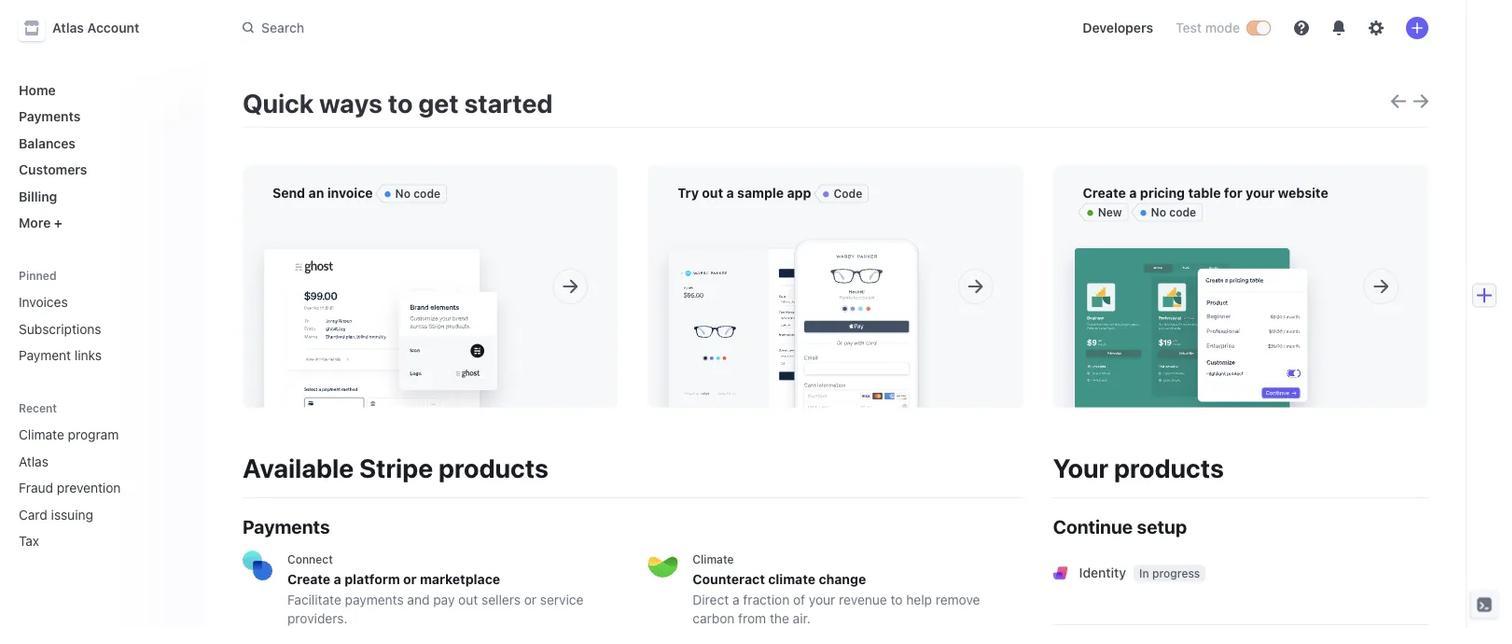 Task type: locate. For each thing, give the bounding box(es) containing it.
1 horizontal spatial your
[[1246, 185, 1275, 201]]

a down the counteract
[[733, 592, 740, 608]]

0 vertical spatial or
[[403, 572, 417, 587]]

1 horizontal spatial no code
[[1151, 206, 1197, 219]]

air.
[[793, 611, 811, 626]]

card issuing
[[19, 507, 93, 522]]

payments up balances
[[19, 109, 81, 124]]

0 horizontal spatial or
[[403, 572, 417, 587]]

your
[[1246, 185, 1275, 201], [809, 592, 836, 608]]

code down pricing
[[1170, 206, 1197, 219]]

to left help at the bottom of page
[[891, 592, 903, 608]]

1 horizontal spatial to
[[891, 592, 903, 608]]

0 vertical spatial your
[[1246, 185, 1275, 201]]

climate up the counteract
[[693, 552, 734, 566]]

stripe
[[359, 452, 433, 483]]

try out a sample app
[[678, 185, 811, 201]]

your inside climate counteract climate change direct a fraction of your revenue to help remove carbon from the air.
[[809, 592, 836, 608]]

out right try at top left
[[702, 185, 723, 201]]

create up new in the top right of the page
[[1083, 185, 1126, 201]]

0 horizontal spatial atlas
[[19, 454, 48, 469]]

1 horizontal spatial products
[[1114, 452, 1224, 483]]

code for new
[[1170, 206, 1197, 219]]

continue
[[1053, 515, 1133, 537]]

atlas inside button
[[52, 20, 84, 35]]

identity
[[1079, 565, 1126, 580]]

or right the sellers
[[524, 592, 537, 608]]

to
[[388, 87, 413, 118], [891, 592, 903, 608]]

no down pricing
[[1151, 206, 1167, 219]]

no code
[[395, 187, 441, 200], [1151, 206, 1197, 219]]

quick
[[243, 87, 314, 118]]

atlas link
[[11, 446, 164, 476]]

home link
[[11, 75, 190, 105]]

0 vertical spatial payments
[[19, 109, 81, 124]]

1 horizontal spatial no
[[1151, 206, 1167, 219]]

your
[[1053, 452, 1109, 483]]

program
[[68, 427, 119, 442]]

pinned
[[19, 269, 57, 282]]

toolbar
[[1391, 94, 1429, 112]]

out down marketplace
[[458, 592, 478, 608]]

or up and
[[403, 572, 417, 587]]

1 vertical spatial no code
[[1151, 206, 1197, 219]]

climate program
[[19, 427, 119, 442]]

climate inside climate counteract climate change direct a fraction of your revenue to help remove carbon from the air.
[[693, 552, 734, 566]]

facilitate
[[287, 592, 341, 608]]

website
[[1278, 185, 1329, 201]]

for
[[1224, 185, 1243, 201]]

create down "connect"
[[287, 572, 331, 587]]

in
[[1139, 567, 1149, 580]]

climate down recent
[[19, 427, 64, 442]]

0 horizontal spatial out
[[458, 592, 478, 608]]

to left get
[[388, 87, 413, 118]]

climate
[[19, 427, 64, 442], [693, 552, 734, 566]]

1 vertical spatial out
[[458, 592, 478, 608]]

fraud
[[19, 480, 53, 496]]

remove
[[936, 592, 980, 608]]

payments
[[345, 592, 404, 608]]

fraction
[[743, 592, 790, 608]]

0 horizontal spatial create
[[287, 572, 331, 587]]

climate for climate program
[[19, 427, 64, 442]]

1 vertical spatial payments
[[243, 515, 330, 537]]

0 horizontal spatial products
[[439, 452, 549, 483]]

create inside connect create a platform or marketplace facilitate payments and pay out sellers or service providers.
[[287, 572, 331, 587]]

to inside climate counteract climate change direct a fraction of your revenue to help remove carbon from the air.
[[891, 592, 903, 608]]

1 vertical spatial atlas
[[19, 454, 48, 469]]

shift section content right image
[[1414, 94, 1429, 109]]

progress
[[1152, 567, 1200, 580]]

create
[[1083, 185, 1126, 201], [287, 572, 331, 587]]

0 horizontal spatial climate
[[19, 427, 64, 442]]

shift section content left image
[[1391, 94, 1406, 109]]

no code for send an invoice
[[395, 187, 441, 200]]

your right for
[[1246, 185, 1275, 201]]

from
[[738, 611, 766, 626]]

recent navigation links element
[[0, 400, 205, 556]]

invoices
[[19, 294, 68, 310]]

send an invoice
[[272, 185, 373, 201]]

out inside connect create a platform or marketplace facilitate payments and pay out sellers or service providers.
[[458, 592, 478, 608]]

no right invoice
[[395, 187, 411, 200]]

1 vertical spatial code
[[1170, 206, 1197, 219]]

out
[[702, 185, 723, 201], [458, 592, 478, 608]]

a inside connect create a platform or marketplace facilitate payments and pay out sellers or service providers.
[[334, 572, 341, 587]]

your right of on the bottom right of the page
[[809, 592, 836, 608]]

atlas account
[[52, 20, 139, 35]]

0 horizontal spatial code
[[414, 187, 441, 200]]

1 horizontal spatial create
[[1083, 185, 1126, 201]]

account
[[87, 20, 139, 35]]

0 vertical spatial out
[[702, 185, 723, 201]]

started
[[464, 87, 553, 118]]

atlas up the fraud
[[19, 454, 48, 469]]

sample
[[737, 185, 784, 201]]

or
[[403, 572, 417, 587], [524, 592, 537, 608]]

carbon
[[693, 611, 735, 626]]

test mode
[[1176, 20, 1240, 35]]

climate inside climate program link
[[19, 427, 64, 442]]

0 horizontal spatial no
[[395, 187, 411, 200]]

notifications image
[[1332, 21, 1347, 35]]

products
[[439, 452, 549, 483], [1114, 452, 1224, 483]]

subscriptions
[[19, 321, 101, 336]]

pinned element
[[11, 287, 190, 370]]

atlas inside recent element
[[19, 454, 48, 469]]

1 vertical spatial your
[[809, 592, 836, 608]]

0 vertical spatial no code
[[395, 187, 441, 200]]

payments up "connect"
[[243, 515, 330, 537]]

0 vertical spatial code
[[414, 187, 441, 200]]

tax link
[[11, 526, 164, 556]]

test
[[1176, 20, 1202, 35]]

0 vertical spatial to
[[388, 87, 413, 118]]

no code down pricing
[[1151, 206, 1197, 219]]

0 horizontal spatial to
[[388, 87, 413, 118]]

0 vertical spatial atlas
[[52, 20, 84, 35]]

service
[[540, 592, 584, 608]]

the
[[770, 611, 789, 626]]

no code right invoice
[[395, 187, 441, 200]]

1 horizontal spatial climate
[[693, 552, 734, 566]]

subscriptions link
[[11, 314, 190, 344]]

tax
[[19, 533, 39, 549]]

0 vertical spatial no
[[395, 187, 411, 200]]

fraud prevention link
[[11, 473, 164, 503]]

atlas
[[52, 20, 84, 35], [19, 454, 48, 469]]

0 vertical spatial climate
[[19, 427, 64, 442]]

1 vertical spatial climate
[[693, 552, 734, 566]]

0 horizontal spatial no code
[[395, 187, 441, 200]]

atlas for atlas
[[19, 454, 48, 469]]

search
[[261, 20, 304, 35]]

1 vertical spatial or
[[524, 592, 537, 608]]

available stripe products
[[243, 452, 549, 483]]

code right invoice
[[414, 187, 441, 200]]

invoice
[[327, 185, 373, 201]]

app
[[787, 185, 811, 201]]

1 vertical spatial to
[[891, 592, 903, 608]]

create a pricing table for your website
[[1083, 185, 1329, 201]]

atlas left account
[[52, 20, 84, 35]]

0 horizontal spatial your
[[809, 592, 836, 608]]

invoices link
[[11, 287, 190, 317]]

revenue
[[839, 592, 887, 608]]

0 horizontal spatial payments
[[19, 109, 81, 124]]

a up facilitate
[[334, 572, 341, 587]]

1 horizontal spatial atlas
[[52, 20, 84, 35]]

1 horizontal spatial code
[[1170, 206, 1197, 219]]

change
[[819, 572, 866, 587]]

code
[[414, 187, 441, 200], [1170, 206, 1197, 219]]

more
[[19, 215, 51, 231]]

1 vertical spatial create
[[287, 572, 331, 587]]

1 vertical spatial no
[[1151, 206, 1167, 219]]

marketplace
[[420, 572, 500, 587]]



Task type: describe. For each thing, give the bounding box(es) containing it.
1 products from the left
[[439, 452, 549, 483]]

a inside climate counteract climate change direct a fraction of your revenue to help remove carbon from the air.
[[733, 592, 740, 608]]

try
[[678, 185, 699, 201]]

of
[[793, 592, 805, 608]]

code
[[834, 187, 863, 200]]

Search search field
[[231, 11, 758, 45]]

issuing
[[51, 507, 93, 522]]

send
[[272, 185, 305, 201]]

settings image
[[1369, 21, 1384, 35]]

balances link
[[11, 128, 190, 158]]

payments inside core navigation links element
[[19, 109, 81, 124]]

help image
[[1294, 21, 1309, 35]]

climate program link
[[11, 419, 164, 450]]

continue setup
[[1053, 515, 1187, 537]]

2 products from the left
[[1114, 452, 1224, 483]]

direct
[[693, 592, 729, 608]]

1 horizontal spatial payments
[[243, 515, 330, 537]]

table
[[1188, 185, 1221, 201]]

prevention
[[57, 480, 121, 496]]

ways
[[319, 87, 383, 118]]

connect
[[287, 552, 333, 566]]

connect create a platform or marketplace facilitate payments and pay out sellers or service providers.
[[287, 552, 584, 626]]

no code for new
[[1151, 206, 1197, 219]]

card
[[19, 507, 47, 522]]

help
[[906, 592, 932, 608]]

billing
[[19, 189, 57, 204]]

home
[[19, 82, 56, 98]]

atlas for atlas account
[[52, 20, 84, 35]]

0 vertical spatial create
[[1083, 185, 1126, 201]]

pricing
[[1140, 185, 1185, 201]]

fraud prevention
[[19, 480, 121, 496]]

your products
[[1053, 452, 1224, 483]]

1 horizontal spatial out
[[702, 185, 723, 201]]

no for send an invoice
[[395, 187, 411, 200]]

recent element
[[0, 419, 205, 556]]

climate
[[768, 572, 816, 587]]

quick ways to get started
[[243, 87, 553, 118]]

customers link
[[11, 154, 190, 185]]

new
[[1098, 206, 1122, 219]]

no for new
[[1151, 206, 1167, 219]]

core navigation links element
[[11, 75, 190, 238]]

a left sample
[[727, 185, 734, 201]]

a left pricing
[[1129, 185, 1137, 201]]

payment
[[19, 348, 71, 363]]

customers
[[19, 162, 87, 177]]

developers link
[[1075, 13, 1161, 43]]

billing link
[[11, 181, 190, 211]]

counteract
[[693, 572, 765, 587]]

sellers
[[482, 592, 521, 608]]

providers.
[[287, 611, 348, 626]]

links
[[75, 348, 102, 363]]

an
[[309, 185, 324, 201]]

Search text field
[[231, 11, 758, 45]]

platform
[[345, 572, 400, 587]]

available
[[243, 452, 354, 483]]

balances
[[19, 135, 76, 151]]

payment links link
[[11, 340, 190, 370]]

pinned navigation links element
[[11, 268, 190, 370]]

payment links
[[19, 348, 102, 363]]

payments link
[[11, 101, 190, 132]]

+
[[54, 215, 62, 231]]

setup
[[1137, 515, 1187, 537]]

pay
[[433, 592, 455, 608]]

code for send an invoice
[[414, 187, 441, 200]]

mode
[[1205, 20, 1240, 35]]

card issuing link
[[11, 499, 164, 530]]

climate for climate counteract climate change direct a fraction of your revenue to help remove carbon from the air.
[[693, 552, 734, 566]]

get
[[418, 87, 459, 118]]

more +
[[19, 215, 62, 231]]

1 horizontal spatial or
[[524, 592, 537, 608]]

atlas account button
[[19, 15, 158, 41]]

climate counteract climate change direct a fraction of your revenue to help remove carbon from the air.
[[693, 552, 980, 626]]

recent
[[19, 402, 57, 415]]

developers
[[1083, 20, 1153, 35]]

and
[[407, 592, 430, 608]]



Task type: vqa. For each thing, say whether or not it's contained in the screenshot.
Clear history image
no



